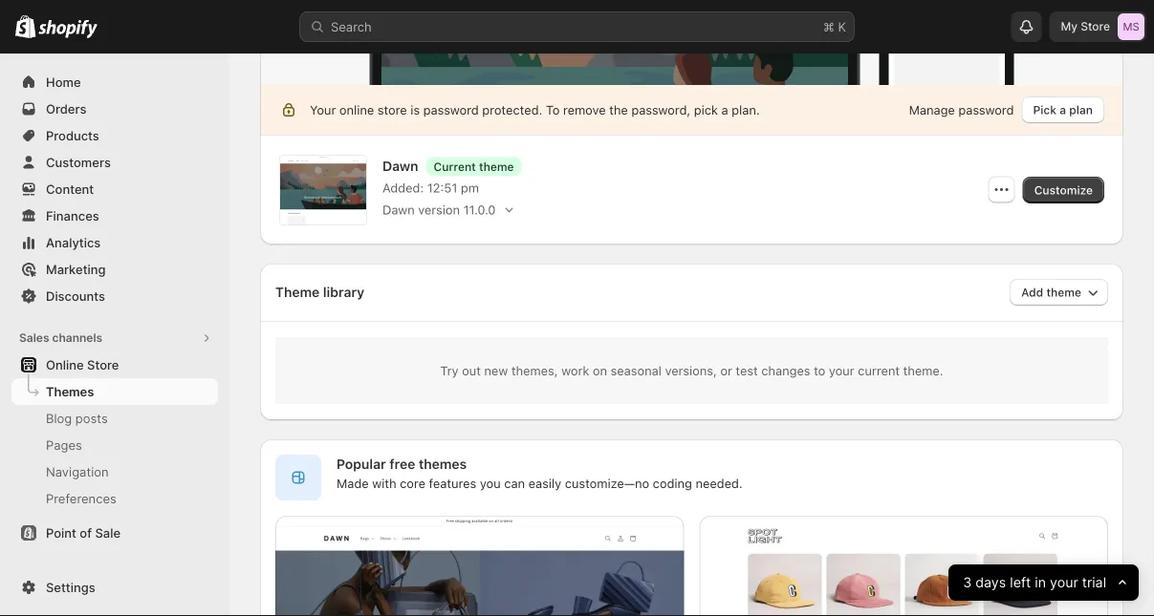 Task type: locate. For each thing, give the bounding box(es) containing it.
1 horizontal spatial online store
[[268, 23, 340, 38]]

your
[[1050, 575, 1078, 592]]

orders link
[[11, 96, 218, 122]]

products link
[[11, 122, 218, 149]]

blog posts
[[46, 411, 108, 426]]

k
[[838, 19, 847, 34]]

sales
[[19, 331, 49, 345]]

online left search
[[268, 23, 305, 38]]

marketing
[[46, 262, 106, 277]]

2 horizontal spatial store
[[1081, 20, 1111, 33]]

discounts link
[[11, 283, 218, 310]]

pages
[[46, 438, 82, 453]]

apps button
[[11, 562, 218, 589]]

add apps
[[46, 595, 102, 610]]

online
[[268, 23, 305, 38], [46, 358, 84, 373]]

my
[[1061, 20, 1078, 33]]

apps
[[19, 569, 48, 583]]

3 days left in your trial button
[[949, 565, 1139, 602]]

1 vertical spatial online store link
[[11, 352, 218, 379]]

store
[[1081, 20, 1111, 33], [308, 23, 340, 38], [87, 358, 119, 373]]

point
[[46, 526, 76, 541]]

preferences link
[[11, 486, 218, 513]]

0 vertical spatial online store
[[268, 23, 340, 38]]

themes
[[46, 385, 94, 399]]

online store link
[[268, 21, 340, 40], [11, 352, 218, 379]]

settings
[[46, 581, 95, 595]]

home
[[46, 75, 81, 89]]

0 horizontal spatial online
[[46, 358, 84, 373]]

posts
[[75, 411, 108, 426]]

0 horizontal spatial online store
[[46, 358, 119, 373]]

search
[[331, 19, 372, 34]]

point of sale link
[[11, 520, 218, 547]]

⌘
[[824, 19, 835, 34]]

add
[[46, 595, 70, 610]]

online store
[[268, 23, 340, 38], [46, 358, 119, 373]]

blog
[[46, 411, 72, 426]]

add apps button
[[11, 589, 218, 616]]

content link
[[11, 176, 218, 203]]

0 vertical spatial online store link
[[268, 21, 340, 40]]

channels
[[52, 331, 102, 345]]

finances link
[[11, 203, 218, 230]]

finances
[[46, 209, 99, 223]]

1 horizontal spatial online
[[268, 23, 305, 38]]

1 vertical spatial online store
[[46, 358, 119, 373]]

customers link
[[11, 149, 218, 176]]

⌘ k
[[824, 19, 847, 34]]

online down sales channels at the bottom left
[[46, 358, 84, 373]]

trial
[[1082, 575, 1107, 592]]

analytics
[[46, 235, 101, 250]]

0 horizontal spatial online store link
[[11, 352, 218, 379]]

days
[[976, 575, 1006, 592]]

shopify image
[[15, 15, 36, 38]]

1 vertical spatial online
[[46, 358, 84, 373]]

point of sale button
[[0, 520, 230, 547]]

navigation link
[[11, 459, 218, 486]]



Task type: vqa. For each thing, say whether or not it's contained in the screenshot.
my store 'Image'
yes



Task type: describe. For each thing, give the bounding box(es) containing it.
content
[[46, 182, 94, 197]]

in
[[1035, 575, 1046, 592]]

apps
[[73, 595, 102, 610]]

1 horizontal spatial store
[[308, 23, 340, 38]]

0 vertical spatial online
[[268, 23, 305, 38]]

point of sale
[[46, 526, 121, 541]]

3 days left in your trial
[[963, 575, 1107, 592]]

left
[[1010, 575, 1031, 592]]

marketing link
[[11, 256, 218, 283]]

themes link
[[11, 379, 218, 406]]

discounts
[[46, 289, 105, 304]]

my store
[[1061, 20, 1111, 33]]

3
[[963, 575, 972, 592]]

sale
[[95, 526, 121, 541]]

shopify image
[[38, 20, 98, 39]]

customers
[[46, 155, 111, 170]]

orders
[[46, 101, 87, 116]]

preferences
[[46, 492, 117, 506]]

of
[[80, 526, 92, 541]]

sales channels
[[19, 331, 102, 345]]

navigation
[[46, 465, 109, 480]]

settings link
[[11, 575, 218, 602]]

my store image
[[1118, 13, 1145, 40]]

blog posts link
[[11, 406, 218, 432]]

products
[[46, 128, 99, 143]]

1 horizontal spatial online store link
[[268, 21, 340, 40]]

sales channels button
[[11, 325, 218, 352]]

home link
[[11, 69, 218, 96]]

analytics link
[[11, 230, 218, 256]]

pages link
[[11, 432, 218, 459]]

0 horizontal spatial store
[[87, 358, 119, 373]]



